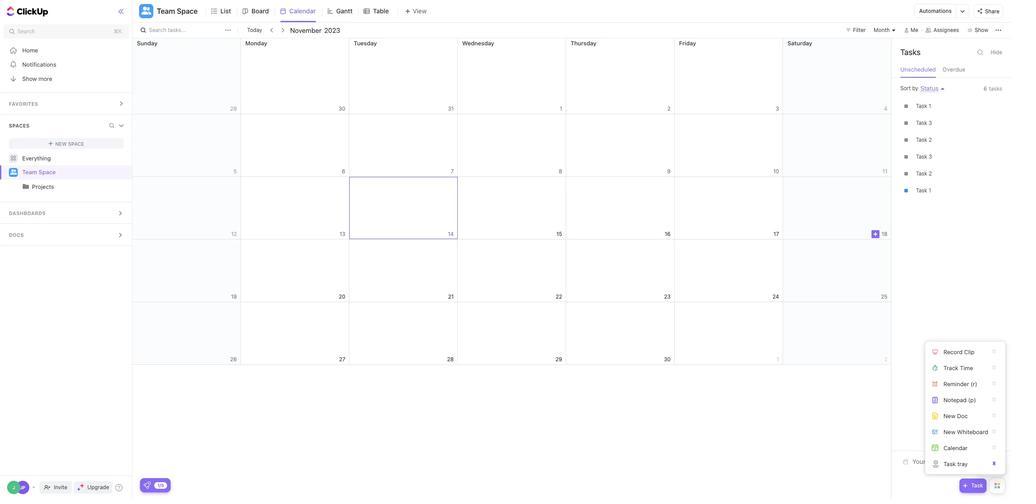 Task type: vqa. For each thing, say whether or not it's contained in the screenshot.


Task type: describe. For each thing, give the bounding box(es) containing it.
record clip
[[944, 348, 975, 355]]

spaces
[[9, 123, 30, 128]]

show button
[[965, 25, 991, 36]]

show for show more
[[22, 75, 37, 82]]

1 projects link from the left
[[1, 180, 125, 194]]

row containing 29
[[132, 38, 892, 114]]

new doc
[[944, 412, 968, 419]]

1 vertical spatial 29
[[556, 356, 562, 363]]

filter
[[853, 27, 866, 33]]

everything link
[[0, 151, 133, 165]]

list
[[220, 7, 231, 15]]

23
[[664, 293, 671, 300]]

21
[[448, 293, 454, 300]]

‎task for ‎task 1
[[916, 103, 928, 109]]

me button
[[901, 25, 922, 36]]

time
[[960, 364, 974, 371]]

november 2023
[[290, 26, 340, 34]]

9
[[668, 168, 671, 175]]

new for new whiteboard
[[944, 428, 956, 435]]

table
[[373, 7, 389, 15]]

list link
[[220, 0, 235, 22]]

31
[[448, 105, 454, 112]]

task 2
[[916, 137, 932, 143]]

today button
[[245, 26, 264, 35]]

4
[[884, 105, 888, 112]]

month
[[874, 27, 890, 33]]

notepad (p)
[[944, 396, 976, 403]]

2 vertical spatial 3
[[929, 153, 932, 160]]

row containing 26
[[132, 302, 892, 365]]

space for team space link on the left top of the page
[[39, 169, 56, 176]]

search for search
[[17, 28, 35, 35]]

projects
[[32, 183, 54, 190]]

gantt link
[[336, 0, 356, 22]]

dashboards
[[9, 210, 46, 216]]

status
[[921, 84, 939, 92]]

2 projects link from the left
[[32, 180, 125, 194]]

5
[[234, 168, 237, 175]]

grid containing sunday
[[132, 38, 892, 499]]

monday
[[245, 40, 267, 47]]

automations
[[920, 8, 952, 14]]

share
[[985, 8, 1000, 15]]

26
[[230, 356, 237, 363]]

(r)
[[971, 380, 978, 387]]

11
[[883, 168, 888, 175]]

task 1
[[916, 187, 931, 194]]

6 for 6 tasks
[[984, 85, 988, 92]]

13
[[340, 231, 345, 237]]

sparkle svg 1 image
[[80, 484, 84, 488]]

25
[[881, 293, 888, 300]]

1/5
[[157, 483, 164, 488]]

reminder (r)
[[944, 380, 978, 387]]

27
[[339, 356, 345, 363]]

november
[[290, 26, 322, 34]]

(p)
[[969, 396, 976, 403]]

20
[[339, 293, 345, 300]]

⌘k
[[114, 28, 122, 35]]

show for show
[[975, 27, 989, 33]]

18
[[882, 231, 888, 237]]

your
[[913, 458, 926, 466]]

share button
[[974, 4, 1003, 18]]

‎task for ‎task 2
[[916, 170, 928, 177]]

tasks
[[901, 48, 921, 57]]

upgrade
[[87, 484, 109, 491]]

new space
[[55, 141, 84, 146]]

board link
[[252, 0, 273, 22]]

16
[[665, 231, 671, 237]]

12
[[231, 231, 237, 237]]

dropdown menu image
[[874, 232, 878, 236]]

more
[[39, 75, 52, 82]]

home link
[[0, 43, 133, 57]]

filter button
[[843, 25, 870, 36]]

tray
[[958, 460, 968, 468]]

sort by
[[901, 85, 919, 92]]

favorites
[[9, 101, 38, 107]]

sidebar navigation
[[0, 0, 134, 499]]

10
[[774, 168, 779, 175]]

by
[[913, 85, 919, 92]]

team space for team space button on the left of the page
[[157, 7, 198, 15]]

friday
[[679, 40, 696, 47]]

7
[[451, 168, 454, 175]]

22
[[556, 293, 562, 300]]

2023
[[324, 26, 340, 34]]

1 task 3 from the top
[[916, 120, 932, 126]]

tuesday
[[354, 40, 377, 47]]

0 horizontal spatial calendar
[[289, 7, 316, 15]]

team for team space button on the left of the page
[[157, 7, 175, 15]]

row containing 19
[[132, 240, 892, 302]]

0 horizontal spatial 30
[[339, 105, 345, 112]]

17
[[774, 231, 779, 237]]

1 vertical spatial 3
[[929, 120, 932, 126]]

view
[[413, 7, 427, 15]]

onboarding checklist button image
[[144, 482, 151, 489]]

save
[[983, 466, 995, 472]]

1 vertical spatial 30
[[664, 356, 671, 363]]

board
[[252, 7, 269, 15]]



Task type: locate. For each thing, give the bounding box(es) containing it.
new for new space
[[55, 141, 67, 146]]

1 vertical spatial new
[[944, 412, 956, 419]]

team space link
[[22, 165, 125, 180]]

0 vertical spatial user group image
[[141, 7, 151, 15]]

thursday
[[571, 40, 597, 47]]

calendar up november
[[289, 7, 316, 15]]

task tray
[[944, 460, 968, 468]]

show inside sidebar navigation
[[22, 75, 37, 82]]

0 vertical spatial show
[[975, 27, 989, 33]]

automations button
[[915, 4, 957, 18]]

0 vertical spatial 3
[[776, 105, 779, 112]]

space up projects
[[39, 169, 56, 176]]

new down 'new doc'
[[944, 428, 956, 435]]

jp
[[20, 485, 25, 490]]

1 horizontal spatial search
[[149, 27, 166, 33]]

view button
[[398, 6, 429, 17]]

calendars
[[928, 458, 956, 466]]

0 vertical spatial 30
[[339, 105, 345, 112]]

new left the doc
[[944, 412, 956, 419]]

8
[[559, 168, 562, 175]]

0 vertical spatial team space
[[157, 7, 198, 15]]

hide button
[[988, 47, 1005, 58]]

3 row from the top
[[132, 177, 892, 240]]

calendar up 0
[[944, 444, 968, 451]]

2 horizontal spatial space
[[177, 7, 198, 15]]

show more
[[22, 75, 52, 82]]

everything
[[22, 155, 51, 162]]

0 vertical spatial 29
[[230, 105, 237, 112]]

tasks
[[989, 85, 1003, 92]]

your calendars 0
[[913, 458, 963, 466]]

calendar
[[289, 7, 316, 15], [944, 444, 968, 451]]

team space down everything
[[22, 169, 56, 176]]

show
[[975, 27, 989, 33], [22, 75, 37, 82]]

whiteboard
[[957, 428, 989, 435]]

0 horizontal spatial 29
[[230, 105, 237, 112]]

notepad
[[944, 396, 967, 403]]

0 horizontal spatial user group image
[[10, 170, 17, 175]]

6 inside row
[[342, 168, 345, 175]]

1 row from the top
[[132, 38, 892, 114]]

search inside sidebar navigation
[[17, 28, 35, 35]]

user group image up dashboards
[[10, 170, 17, 175]]

6
[[984, 85, 988, 92], [342, 168, 345, 175]]

assignees
[[934, 27, 960, 33]]

sort
[[901, 85, 911, 92]]

user group image
[[141, 7, 151, 15], [10, 170, 17, 175]]

29
[[230, 105, 237, 112], [556, 356, 562, 363]]

notifications
[[22, 61, 56, 68]]

1 vertical spatial user group image
[[10, 170, 17, 175]]

‎task up task 1
[[916, 170, 928, 177]]

show inside dropdown button
[[975, 27, 989, 33]]

1 vertical spatial team
[[22, 169, 37, 176]]

upgrade link
[[74, 482, 113, 494]]

0 horizontal spatial space
[[39, 169, 56, 176]]

show left more
[[22, 75, 37, 82]]

j
[[13, 485, 15, 490]]

3
[[776, 105, 779, 112], [929, 120, 932, 126], [929, 153, 932, 160]]

14
[[448, 231, 454, 237]]

0 horizontal spatial 6
[[342, 168, 345, 175]]

space up the everything link
[[68, 141, 84, 146]]

1 vertical spatial space
[[68, 141, 84, 146]]

1 horizontal spatial show
[[975, 27, 989, 33]]

2 ‎task from the top
[[916, 170, 928, 177]]

4 row from the top
[[132, 240, 892, 302]]

me
[[911, 27, 919, 33]]

‎task 1
[[916, 103, 931, 109]]

track
[[944, 364, 959, 371]]

team up search tasks...
[[157, 7, 175, 15]]

new
[[55, 141, 67, 146], [944, 412, 956, 419], [944, 428, 956, 435]]

6 for 6
[[342, 168, 345, 175]]

favorites button
[[0, 93, 133, 114]]

new for new doc
[[944, 412, 956, 419]]

onboarding checklist button element
[[144, 482, 151, 489]]

1 horizontal spatial calendar
[[944, 444, 968, 451]]

1 horizontal spatial team
[[157, 7, 175, 15]]

1 vertical spatial show
[[22, 75, 37, 82]]

6 tasks
[[984, 85, 1003, 92]]

28
[[447, 356, 454, 363]]

0 horizontal spatial show
[[22, 75, 37, 82]]

search up home
[[17, 28, 35, 35]]

sunday
[[137, 40, 157, 47]]

0 vertical spatial space
[[177, 7, 198, 15]]

2 task 3 from the top
[[916, 153, 932, 160]]

0 vertical spatial new
[[55, 141, 67, 146]]

overdue
[[943, 66, 966, 73]]

new up the everything link
[[55, 141, 67, 146]]

2 vertical spatial new
[[944, 428, 956, 435]]

1 horizontal spatial 6
[[984, 85, 988, 92]]

1 vertical spatial task 3
[[916, 153, 932, 160]]

team for team space link on the left top of the page
[[22, 169, 37, 176]]

show down share button
[[975, 27, 989, 33]]

row containing 12
[[132, 177, 892, 240]]

1 horizontal spatial 30
[[664, 356, 671, 363]]

1 horizontal spatial 29
[[556, 356, 562, 363]]

wednesday
[[462, 40, 494, 47]]

space up the search tasks... text box
[[177, 7, 198, 15]]

task 3 up 'task 2'
[[916, 120, 932, 126]]

2 row from the top
[[132, 114, 892, 177]]

space inside button
[[177, 7, 198, 15]]

saturday
[[788, 40, 813, 47]]

5 row from the top
[[132, 302, 892, 365]]

0 horizontal spatial team space
[[22, 169, 56, 176]]

task 3 down 'task 2'
[[916, 153, 932, 160]]

15
[[557, 231, 562, 237]]

1 ‎task from the top
[[916, 103, 928, 109]]

team space for team space link on the left top of the page
[[22, 169, 56, 176]]

unscheduled
[[901, 66, 936, 73]]

1 horizontal spatial space
[[68, 141, 84, 146]]

projects link
[[1, 180, 125, 194], [32, 180, 125, 194]]

space for team space button on the left of the page
[[177, 7, 198, 15]]

30
[[339, 105, 345, 112], [664, 356, 671, 363]]

clip
[[965, 348, 975, 355]]

table link
[[373, 0, 392, 22]]

0 vertical spatial calendar
[[289, 7, 316, 15]]

team space up tasks...
[[157, 7, 198, 15]]

0 vertical spatial team
[[157, 7, 175, 15]]

1 horizontal spatial user group image
[[141, 7, 151, 15]]

new inside sidebar navigation
[[55, 141, 67, 146]]

1
[[929, 103, 931, 109], [560, 105, 562, 112], [929, 187, 931, 194], [777, 356, 779, 363]]

team inside button
[[157, 7, 175, 15]]

team down everything
[[22, 169, 37, 176]]

record
[[944, 348, 963, 355]]

hide
[[991, 49, 1003, 56]]

search tasks...
[[149, 27, 186, 33]]

gantt
[[336, 7, 353, 15]]

0 vertical spatial ‎task
[[916, 103, 928, 109]]

0 horizontal spatial team
[[22, 169, 37, 176]]

‎task down the by
[[916, 103, 928, 109]]

1 vertical spatial 6
[[342, 168, 345, 175]]

row containing 5
[[132, 114, 892, 177]]

1 vertical spatial ‎task
[[916, 170, 928, 177]]

team space inside sidebar navigation
[[22, 169, 56, 176]]

tasks...
[[168, 27, 186, 33]]

docs
[[9, 232, 24, 238]]

team space inside button
[[157, 7, 198, 15]]

task
[[916, 120, 928, 126], [916, 137, 928, 143], [916, 153, 928, 160], [916, 187, 928, 194], [944, 460, 956, 468], [972, 482, 983, 489]]

team space
[[157, 7, 198, 15], [22, 169, 56, 176]]

home
[[22, 46, 38, 54]]

track time
[[944, 364, 974, 371]]

today
[[247, 27, 262, 33]]

status button
[[919, 84, 939, 92]]

‎task 2
[[916, 170, 932, 177]]

search
[[149, 27, 166, 33], [17, 28, 35, 35]]

0 vertical spatial task 3
[[916, 120, 932, 126]]

0 horizontal spatial search
[[17, 28, 35, 35]]

0
[[960, 459, 963, 465]]

1 vertical spatial team space
[[22, 169, 56, 176]]

grid
[[132, 38, 892, 499]]

user group image up search tasks...
[[141, 7, 151, 15]]

team space button
[[153, 1, 198, 21]]

sparkle svg 2 image
[[77, 488, 81, 491]]

1 vertical spatial calendar
[[944, 444, 968, 451]]

row
[[132, 38, 892, 114], [132, 114, 892, 177], [132, 177, 892, 240], [132, 240, 892, 302], [132, 302, 892, 365]]

19
[[231, 293, 237, 300]]

month button
[[871, 25, 899, 36]]

notifications link
[[0, 57, 133, 72]]

search for search tasks...
[[149, 27, 166, 33]]

search up sunday
[[149, 27, 166, 33]]

1 horizontal spatial team space
[[157, 7, 198, 15]]

0 vertical spatial 6
[[984, 85, 988, 92]]

team inside sidebar navigation
[[22, 169, 37, 176]]

2 vertical spatial space
[[39, 169, 56, 176]]

Search tasks... text field
[[149, 24, 223, 36]]



